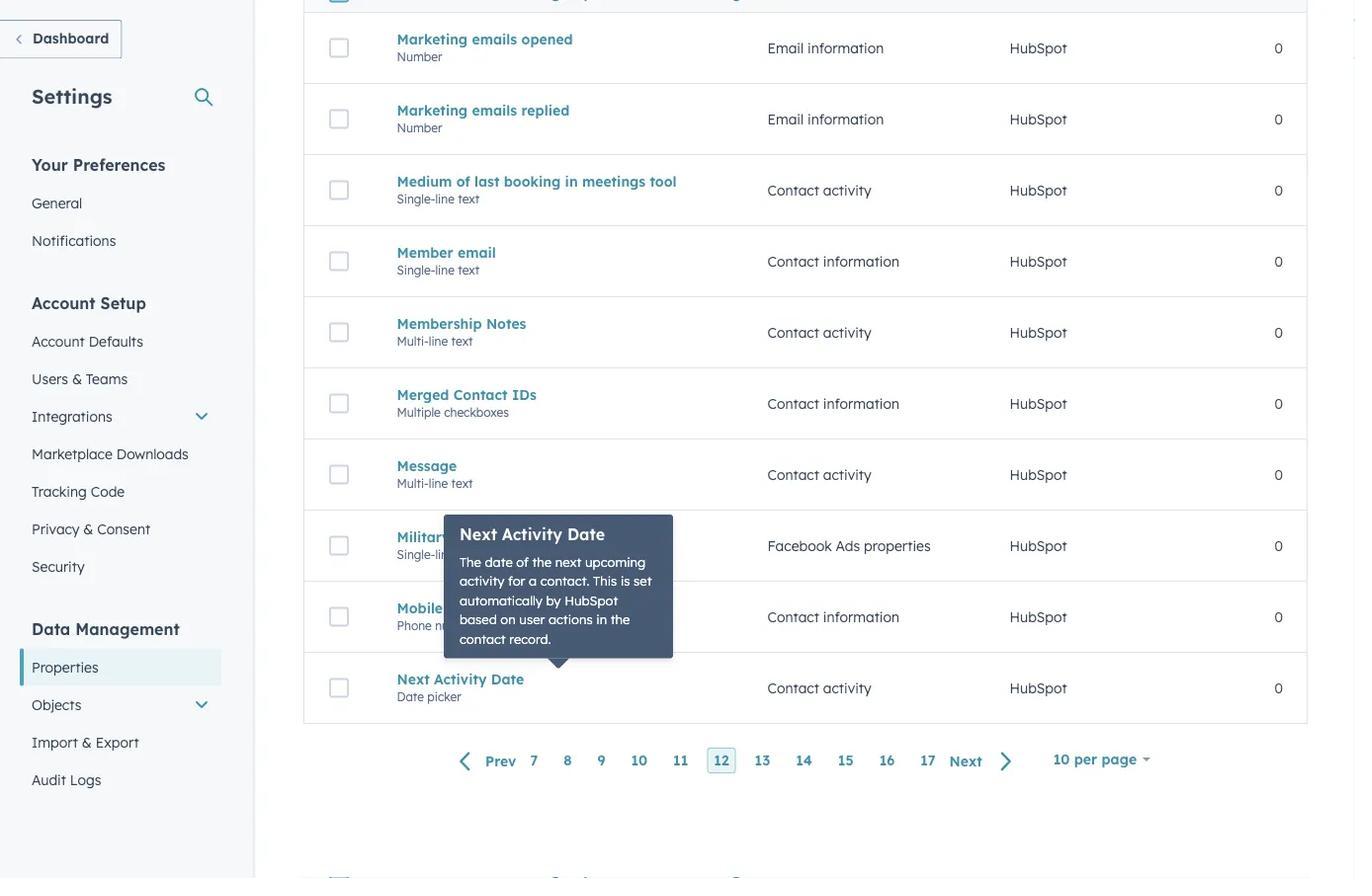 Task type: vqa. For each thing, say whether or not it's contained in the screenshot.
9th 0 from the top
yes



Task type: locate. For each thing, give the bounding box(es) containing it.
1 marketing from the top
[[397, 30, 468, 48]]

line inside military status single-line text
[[435, 547, 455, 562]]

1 vertical spatial the
[[611, 612, 630, 628]]

0 vertical spatial &
[[72, 370, 82, 387]]

1 vertical spatial next
[[397, 671, 430, 688]]

the
[[532, 554, 552, 570], [611, 612, 630, 628]]

1 vertical spatial date
[[491, 671, 524, 688]]

line down message
[[429, 476, 448, 491]]

email for marketing emails replied
[[768, 110, 804, 128]]

number inside marketing emails opened number
[[397, 49, 442, 64]]

0 vertical spatial email
[[768, 39, 804, 57]]

text down email
[[458, 263, 480, 278]]

0 vertical spatial emails
[[472, 30, 517, 48]]

of inside next activity date the date of the next upcoming activity for a contact. this is set automatically by hubspot based on user actions in the contact record.
[[516, 554, 529, 570]]

10 inside 10 per page popup button
[[1053, 751, 1070, 769]]

single- for member
[[397, 263, 435, 278]]

line left the
[[435, 547, 455, 562]]

contact information
[[768, 253, 900, 270], [768, 395, 900, 412], [768, 609, 900, 626]]

based
[[460, 612, 497, 628]]

0 for military status
[[1275, 538, 1283, 555]]

& right users
[[72, 370, 82, 387]]

12
[[714, 752, 729, 770]]

account defaults
[[32, 333, 143, 350]]

account up account defaults
[[32, 293, 96, 313]]

contact information for merged contact ids
[[768, 395, 900, 412]]

2 contact information from the top
[[768, 395, 900, 412]]

1 vertical spatial email
[[768, 110, 804, 128]]

security link
[[20, 548, 221, 586]]

1 vertical spatial account
[[32, 333, 85, 350]]

10 right 9
[[631, 752, 648, 770]]

0 vertical spatial activity
[[502, 525, 562, 545]]

in right actions
[[596, 612, 607, 628]]

phone down the mobile at bottom
[[397, 619, 432, 633]]

audit
[[32, 772, 66, 789]]

of inside medium of last booking in meetings tool single-line text
[[456, 173, 470, 190]]

9 0 from the top
[[1275, 609, 1283, 626]]

number down for
[[495, 600, 551, 617]]

0 vertical spatial multi-
[[397, 334, 429, 349]]

tracking
[[32, 483, 87, 500]]

text inside medium of last booking in meetings tool single-line text
[[458, 192, 480, 206]]

text down last
[[458, 192, 480, 206]]

text inside military status single-line text
[[458, 547, 480, 562]]

1 vertical spatial email information
[[768, 110, 884, 128]]

marketing inside marketing emails opened number
[[397, 30, 468, 48]]

account for account setup
[[32, 293, 96, 313]]

multi- down membership
[[397, 334, 429, 349]]

text inside the member email single-line text
[[458, 263, 480, 278]]

1 email from the top
[[768, 39, 804, 57]]

notifications
[[32, 232, 116, 249]]

teams
[[86, 370, 128, 387]]

6 0 from the top
[[1275, 395, 1283, 412]]

2 vertical spatial contact information
[[768, 609, 900, 626]]

0 for merged contact ids
[[1275, 395, 1283, 412]]

7 0 from the top
[[1275, 466, 1283, 484]]

text down membership
[[451, 334, 473, 349]]

1 vertical spatial of
[[516, 554, 529, 570]]

information for mobile phone number
[[823, 609, 900, 626]]

8 0 from the top
[[1275, 538, 1283, 555]]

actions
[[549, 612, 593, 628]]

number up medium
[[397, 120, 442, 135]]

0 horizontal spatial next
[[397, 671, 430, 688]]

this
[[593, 573, 617, 590]]

next for next activity date date picker
[[397, 671, 430, 688]]

14 button
[[789, 748, 819, 774]]

of up for
[[516, 554, 529, 570]]

downloads
[[116, 445, 189, 463]]

2 multi- from the top
[[397, 476, 429, 491]]

& left the export
[[82, 734, 92, 751]]

contact activity for message
[[768, 466, 872, 484]]

information
[[808, 39, 884, 57], [808, 110, 884, 128], [823, 253, 900, 270], [823, 395, 900, 412], [823, 609, 900, 626]]

contact for mobile phone number
[[768, 609, 819, 626]]

2 emails from the top
[[472, 102, 517, 119]]

11 button
[[666, 748, 695, 774]]

contact information for mobile phone number
[[768, 609, 900, 626]]

next inside the next activity date date picker
[[397, 671, 430, 688]]

properties
[[32, 659, 98, 676]]

3 contact activity from the top
[[768, 466, 872, 484]]

data management element
[[20, 618, 221, 799]]

line inside membership notes multi-line text
[[429, 334, 448, 349]]

2 vertical spatial single-
[[397, 547, 435, 562]]

import & export
[[32, 734, 139, 751]]

1 horizontal spatial next
[[460, 525, 497, 545]]

single- down "member"
[[397, 263, 435, 278]]

text inside membership notes multi-line text
[[451, 334, 473, 349]]

10 0 from the top
[[1275, 680, 1283, 697]]

activity for next activity date
[[823, 680, 872, 697]]

audit logs
[[32, 772, 101, 789]]

0 horizontal spatial activity
[[434, 671, 487, 688]]

4 0 from the top
[[1275, 253, 1283, 270]]

& right privacy
[[83, 520, 93, 538]]

date up next
[[567, 525, 605, 545]]

text for email
[[458, 263, 480, 278]]

line down "member"
[[435, 263, 455, 278]]

1 horizontal spatial in
[[596, 612, 607, 628]]

activity up date
[[502, 525, 562, 545]]

0 vertical spatial in
[[565, 173, 578, 190]]

your preferences
[[32, 155, 165, 174]]

audit logs link
[[20, 762, 221, 799]]

1 email information from the top
[[768, 39, 884, 57]]

line for military
[[435, 547, 455, 562]]

emails inside marketing emails replied number
[[472, 102, 517, 119]]

account for account defaults
[[32, 333, 85, 350]]

& inside import & export link
[[82, 734, 92, 751]]

date down the record.
[[491, 671, 524, 688]]

1 horizontal spatial date
[[491, 671, 524, 688]]

2 contact activity from the top
[[768, 324, 872, 341]]

0 vertical spatial account
[[32, 293, 96, 313]]

number inside mobile phone number phone number
[[495, 600, 551, 617]]

marketing inside marketing emails replied number
[[397, 102, 468, 119]]

marketing up marketing emails replied number
[[397, 30, 468, 48]]

line
[[435, 192, 455, 206], [435, 263, 455, 278], [429, 334, 448, 349], [429, 476, 448, 491], [435, 547, 455, 562]]

message multi-line text
[[397, 457, 473, 491]]

text inside "message multi-line text"
[[451, 476, 473, 491]]

1 account from the top
[[32, 293, 96, 313]]

in
[[565, 173, 578, 190], [596, 612, 607, 628]]

15 button
[[831, 748, 861, 774]]

3 0 from the top
[[1275, 182, 1283, 199]]

1 vertical spatial phone
[[397, 619, 432, 633]]

export
[[96, 734, 139, 751]]

member
[[397, 244, 453, 261]]

2 vertical spatial date
[[397, 690, 424, 705]]

0 for marketing emails replied
[[1275, 110, 1283, 128]]

activity for next activity date the date of the next upcoming activity for a contact. this is set automatically by hubspot based on user actions in the contact record.
[[502, 525, 562, 545]]

hubspot for member email
[[1010, 253, 1067, 270]]

mobile phone number phone number
[[397, 600, 551, 633]]

next inside button
[[949, 753, 982, 770]]

in right booking
[[565, 173, 578, 190]]

0 vertical spatial email information
[[768, 39, 884, 57]]

mobile
[[397, 600, 443, 617]]

line inside the member email single-line text
[[435, 263, 455, 278]]

next activity date the date of the next upcoming activity for a contact. this is set automatically by hubspot based on user actions in the contact record.
[[460, 525, 652, 647]]

next
[[555, 554, 582, 570]]

single- inside the member email single-line text
[[397, 263, 435, 278]]

activity up picker
[[434, 671, 487, 688]]

1 vertical spatial emails
[[472, 102, 517, 119]]

0 horizontal spatial of
[[456, 173, 470, 190]]

multi- down message
[[397, 476, 429, 491]]

phone up 'number'
[[447, 600, 490, 617]]

data management
[[32, 619, 180, 639]]

2 horizontal spatial date
[[567, 525, 605, 545]]

text down message
[[451, 476, 473, 491]]

notes
[[486, 315, 526, 332]]

0 horizontal spatial 10
[[631, 752, 648, 770]]

contact activity for medium of last booking in meetings tool
[[768, 182, 872, 199]]

16 button
[[872, 748, 902, 774]]

number up marketing emails replied number
[[397, 49, 442, 64]]

0 vertical spatial marketing
[[397, 30, 468, 48]]

2 single- from the top
[[397, 263, 435, 278]]

contact for merged contact ids
[[768, 395, 819, 412]]

tracking code
[[32, 483, 125, 500]]

date left picker
[[397, 690, 424, 705]]

next right 17 button
[[949, 753, 982, 770]]

marketing emails replied button
[[397, 102, 720, 119]]

single- inside military status single-line text
[[397, 547, 435, 562]]

information for merged contact ids
[[823, 395, 900, 412]]

1 vertical spatial multi-
[[397, 476, 429, 491]]

2 marketing from the top
[[397, 102, 468, 119]]

next up the
[[460, 525, 497, 545]]

0 for membership notes
[[1275, 324, 1283, 341]]

2 email information from the top
[[768, 110, 884, 128]]

1 vertical spatial &
[[83, 520, 93, 538]]

pagination navigation
[[448, 748, 1025, 775]]

facebook ads properties
[[768, 538, 931, 555]]

number inside marketing emails replied number
[[397, 120, 442, 135]]

text for status
[[458, 547, 480, 562]]

1 horizontal spatial 10
[[1053, 751, 1070, 769]]

3 contact information from the top
[[768, 609, 900, 626]]

merged contact ids multiple checkboxes
[[397, 386, 537, 420]]

line for membership
[[429, 334, 448, 349]]

10 left per
[[1053, 751, 1070, 769]]

activity inside next activity date the date of the next upcoming activity for a contact. this is set automatically by hubspot based on user actions in the contact record.
[[460, 573, 505, 590]]

activity for message
[[823, 466, 872, 484]]

text for notes
[[451, 334, 473, 349]]

1 multi- from the top
[[397, 334, 429, 349]]

medium
[[397, 173, 452, 190]]

0 vertical spatial date
[[567, 525, 605, 545]]

text
[[458, 192, 480, 206], [458, 263, 480, 278], [451, 334, 473, 349], [451, 476, 473, 491], [458, 547, 480, 562]]

the down is
[[611, 612, 630, 628]]

1 contact activity from the top
[[768, 182, 872, 199]]

account up users
[[32, 333, 85, 350]]

& inside privacy & consent link
[[83, 520, 93, 538]]

multi- inside membership notes multi-line text
[[397, 334, 429, 349]]

8 button
[[557, 748, 579, 774]]

5 0 from the top
[[1275, 324, 1283, 341]]

4 contact activity from the top
[[768, 680, 872, 697]]

1 0 from the top
[[1275, 39, 1283, 57]]

single- down the military at the left of the page
[[397, 547, 435, 562]]

10 inside 10 "button"
[[631, 752, 648, 770]]

on
[[501, 612, 516, 628]]

0 for marketing emails opened
[[1275, 39, 1283, 57]]

prev
[[485, 753, 516, 770]]

import
[[32, 734, 78, 751]]

emails left opened on the top
[[472, 30, 517, 48]]

of
[[456, 173, 470, 190], [516, 554, 529, 570]]

date
[[567, 525, 605, 545], [491, 671, 524, 688], [397, 690, 424, 705]]

& inside users & teams link
[[72, 370, 82, 387]]

in inside medium of last booking in meetings tool single-line text
[[565, 173, 578, 190]]

text down status
[[458, 547, 480, 562]]

0 vertical spatial the
[[532, 554, 552, 570]]

users & teams link
[[20, 360, 221, 398]]

activity inside the next activity date date picker
[[434, 671, 487, 688]]

date inside next activity date the date of the next upcoming activity for a contact. this is set automatically by hubspot based on user actions in the contact record.
[[567, 525, 605, 545]]

activity inside next activity date the date of the next upcoming activity for a contact. this is set automatically by hubspot based on user actions in the contact record.
[[502, 525, 562, 545]]

2 vertical spatial number
[[495, 600, 551, 617]]

single-
[[397, 192, 435, 206], [397, 263, 435, 278], [397, 547, 435, 562]]

multiple
[[397, 405, 441, 420]]

0 horizontal spatial in
[[565, 173, 578, 190]]

emails left replied on the top of page
[[472, 102, 517, 119]]

tab panel
[[288, 0, 1324, 796]]

0 vertical spatial single-
[[397, 192, 435, 206]]

3 single- from the top
[[397, 547, 435, 562]]

1 single- from the top
[[397, 192, 435, 206]]

2 vertical spatial &
[[82, 734, 92, 751]]

single- down medium
[[397, 192, 435, 206]]

users
[[32, 370, 68, 387]]

1 vertical spatial marketing
[[397, 102, 468, 119]]

1 horizontal spatial of
[[516, 554, 529, 570]]

medium of last booking in meetings tool button
[[397, 173, 720, 190]]

1 vertical spatial number
[[397, 120, 442, 135]]

marketing for marketing emails replied
[[397, 102, 468, 119]]

account
[[32, 293, 96, 313], [32, 333, 85, 350]]

line down membership
[[429, 334, 448, 349]]

2 account from the top
[[32, 333, 85, 350]]

emails
[[472, 30, 517, 48], [472, 102, 517, 119]]

2 horizontal spatial next
[[949, 753, 982, 770]]

next inside next activity date the date of the next upcoming activity for a contact. this is set automatically by hubspot based on user actions in the contact record.
[[460, 525, 497, 545]]

0 vertical spatial phone
[[447, 600, 490, 617]]

the up a
[[532, 554, 552, 570]]

1 horizontal spatial activity
[[502, 525, 562, 545]]

account defaults link
[[20, 323, 221, 360]]

page
[[1102, 751, 1137, 769]]

1 vertical spatial activity
[[434, 671, 487, 688]]

contact for member email
[[768, 253, 819, 270]]

line down medium
[[435, 192, 455, 206]]

2 vertical spatial next
[[949, 753, 982, 770]]

of left last
[[456, 173, 470, 190]]

10
[[1053, 751, 1070, 769], [631, 752, 648, 770]]

contact for membership notes
[[768, 324, 819, 341]]

hubspot for message
[[1010, 466, 1067, 484]]

& for teams
[[72, 370, 82, 387]]

contact information for member email
[[768, 253, 900, 270]]

1 vertical spatial contact information
[[768, 395, 900, 412]]

0 vertical spatial next
[[460, 525, 497, 545]]

0 for next activity date
[[1275, 680, 1283, 697]]

next activity date button
[[397, 671, 720, 688]]

next activity date tooltip
[[444, 515, 673, 659]]

user
[[519, 612, 545, 628]]

account setup element
[[20, 292, 221, 586]]

defaults
[[89, 333, 143, 350]]

emails inside marketing emails opened number
[[472, 30, 517, 48]]

contact
[[768, 182, 819, 199], [768, 253, 819, 270], [768, 324, 819, 341], [453, 386, 508, 404], [768, 395, 819, 412], [768, 466, 819, 484], [768, 609, 819, 626], [768, 680, 819, 697]]

next up picker
[[397, 671, 430, 688]]

&
[[72, 370, 82, 387], [83, 520, 93, 538], [82, 734, 92, 751]]

1 emails from the top
[[472, 30, 517, 48]]

1 vertical spatial in
[[596, 612, 607, 628]]

7
[[530, 752, 538, 770]]

2 0 from the top
[[1275, 110, 1283, 128]]

properties link
[[20, 649, 221, 687]]

0 vertical spatial of
[[456, 173, 470, 190]]

0 vertical spatial number
[[397, 49, 442, 64]]

1 vertical spatial single-
[[397, 263, 435, 278]]

1 contact information from the top
[[768, 253, 900, 270]]

2 email from the top
[[768, 110, 804, 128]]

hubspot for merged contact ids
[[1010, 395, 1067, 412]]

0 vertical spatial contact information
[[768, 253, 900, 270]]

privacy & consent link
[[20, 511, 221, 548]]

marketing up medium
[[397, 102, 468, 119]]

contact
[[460, 631, 506, 647]]

email for marketing emails opened
[[768, 39, 804, 57]]

in inside next activity date the date of the next upcoming activity for a contact. this is set automatically by hubspot based on user actions in the contact record.
[[596, 612, 607, 628]]

by
[[546, 593, 561, 609]]



Task type: describe. For each thing, give the bounding box(es) containing it.
opened
[[521, 30, 573, 48]]

activity for next activity date date picker
[[434, 671, 487, 688]]

0 horizontal spatial the
[[532, 554, 552, 570]]

objects
[[32, 696, 81, 714]]

marketing emails opened button
[[397, 30, 720, 48]]

users & teams
[[32, 370, 128, 387]]

number
[[435, 619, 478, 633]]

next button
[[943, 749, 1025, 775]]

picker
[[427, 690, 461, 705]]

date for next activity date date picker
[[491, 671, 524, 688]]

contact inside merged contact ids multiple checkboxes
[[453, 386, 508, 404]]

0 horizontal spatial phone
[[397, 619, 432, 633]]

facebook
[[768, 538, 832, 555]]

properties
[[864, 538, 931, 555]]

next for next
[[949, 753, 982, 770]]

10 button
[[624, 748, 655, 774]]

code
[[91, 483, 125, 500]]

& for consent
[[83, 520, 93, 538]]

notifications link
[[20, 222, 221, 259]]

record.
[[509, 631, 551, 647]]

marketing for marketing emails opened
[[397, 30, 468, 48]]

tracking code link
[[20, 473, 221, 511]]

hubspot for medium of last booking in meetings tool
[[1010, 182, 1067, 199]]

account setup
[[32, 293, 146, 313]]

email information for marketing emails replied
[[768, 110, 884, 128]]

integrations
[[32, 408, 112, 425]]

prev button
[[448, 749, 523, 775]]

medium of last booking in meetings tool single-line text
[[397, 173, 677, 206]]

10 per page
[[1053, 751, 1137, 769]]

& for export
[[82, 734, 92, 751]]

15
[[838, 752, 854, 770]]

single- inside medium of last booking in meetings tool single-line text
[[397, 192, 435, 206]]

next for next activity date the date of the next upcoming activity for a contact. this is set automatically by hubspot based on user actions in the contact record.
[[460, 525, 497, 545]]

mobile phone number button
[[397, 600, 720, 617]]

security
[[32, 558, 85, 575]]

17 button
[[914, 748, 943, 774]]

setup
[[100, 293, 146, 313]]

dashboard
[[33, 30, 109, 47]]

per
[[1074, 751, 1097, 769]]

marketing emails opened number
[[397, 30, 573, 64]]

12 button
[[707, 748, 736, 774]]

8
[[564, 752, 572, 770]]

1 horizontal spatial the
[[611, 612, 630, 628]]

settings
[[32, 84, 112, 108]]

number for marketing emails replied
[[397, 120, 442, 135]]

10 for 10
[[631, 752, 648, 770]]

contact activity for membership notes
[[768, 324, 872, 341]]

membership notes button
[[397, 315, 720, 332]]

line inside medium of last booking in meetings tool single-line text
[[435, 192, 455, 206]]

1 horizontal spatial phone
[[447, 600, 490, 617]]

marketing emails replied number
[[397, 102, 570, 135]]

set
[[634, 573, 652, 590]]

general link
[[20, 184, 221, 222]]

import & export link
[[20, 724, 221, 762]]

hubspot for military status
[[1010, 538, 1067, 555]]

merged
[[397, 386, 449, 404]]

hubspot for membership notes
[[1010, 324, 1067, 341]]

automatically
[[460, 593, 543, 609]]

military status single-line text
[[397, 529, 497, 562]]

military status button
[[397, 529, 720, 546]]

0 for member email
[[1275, 253, 1283, 270]]

date for next activity date the date of the next upcoming activity for a contact. this is set automatically by hubspot based on user actions in the contact record.
[[567, 525, 605, 545]]

14
[[796, 752, 812, 770]]

13
[[755, 752, 770, 770]]

general
[[32, 194, 82, 212]]

9 button
[[591, 748, 612, 774]]

contact for next activity date
[[768, 680, 819, 697]]

meetings
[[582, 173, 646, 190]]

membership notes multi-line text
[[397, 315, 526, 349]]

number for marketing emails opened
[[397, 49, 442, 64]]

0 for medium of last booking in meetings tool
[[1275, 182, 1283, 199]]

logs
[[70, 772, 101, 789]]

hubspot inside next activity date the date of the next upcoming activity for a contact. this is set automatically by hubspot based on user actions in the contact record.
[[565, 593, 618, 609]]

information for member email
[[823, 253, 900, 270]]

consent
[[97, 520, 150, 538]]

emails for opened
[[472, 30, 517, 48]]

contact.
[[541, 573, 590, 590]]

tool
[[650, 173, 677, 190]]

single- for military
[[397, 547, 435, 562]]

hubspot for marketing emails opened
[[1010, 39, 1067, 57]]

contact activity for next activity date
[[768, 680, 872, 697]]

for
[[508, 573, 525, 590]]

management
[[75, 619, 180, 639]]

0 horizontal spatial date
[[397, 690, 424, 705]]

line inside "message multi-line text"
[[429, 476, 448, 491]]

tab panel containing marketing emails opened
[[288, 0, 1324, 796]]

status
[[455, 529, 497, 546]]

10 for 10 per page
[[1053, 751, 1070, 769]]

upcoming
[[585, 554, 646, 570]]

preferences
[[73, 155, 165, 174]]

0 for mobile phone number
[[1275, 609, 1283, 626]]

email information for marketing emails opened
[[768, 39, 884, 57]]

merged contact ids button
[[397, 386, 720, 404]]

9
[[597, 752, 605, 770]]

contact for message
[[768, 466, 819, 484]]

7 button
[[523, 748, 545, 774]]

member email button
[[397, 244, 720, 261]]

hubspot for marketing emails replied
[[1010, 110, 1067, 128]]

your
[[32, 155, 68, 174]]

data
[[32, 619, 70, 639]]

contact for medium of last booking in meetings tool
[[768, 182, 819, 199]]

membership
[[397, 315, 482, 332]]

information for marketing emails replied
[[808, 110, 884, 128]]

10 per page button
[[1041, 740, 1163, 780]]

hubspot for next activity date
[[1010, 680, 1067, 697]]

objects button
[[20, 687, 221, 724]]

military
[[397, 529, 450, 546]]

next activity date date picker
[[397, 671, 524, 705]]

a
[[529, 573, 537, 590]]

activity for medium of last booking in meetings tool
[[823, 182, 872, 199]]

privacy & consent
[[32, 520, 150, 538]]

your preferences element
[[20, 154, 221, 259]]

emails for replied
[[472, 102, 517, 119]]

marketplace downloads
[[32, 445, 189, 463]]

information for marketing emails opened
[[808, 39, 884, 57]]

message
[[397, 457, 457, 475]]

0 for message
[[1275, 466, 1283, 484]]

message button
[[397, 457, 720, 475]]

the
[[460, 554, 481, 570]]

ids
[[512, 386, 537, 404]]

multi- inside "message multi-line text"
[[397, 476, 429, 491]]

replied
[[521, 102, 570, 119]]

email
[[458, 244, 496, 261]]

17
[[921, 752, 936, 770]]

hubspot for mobile phone number
[[1010, 609, 1067, 626]]

activity for membership notes
[[823, 324, 872, 341]]

line for member
[[435, 263, 455, 278]]



